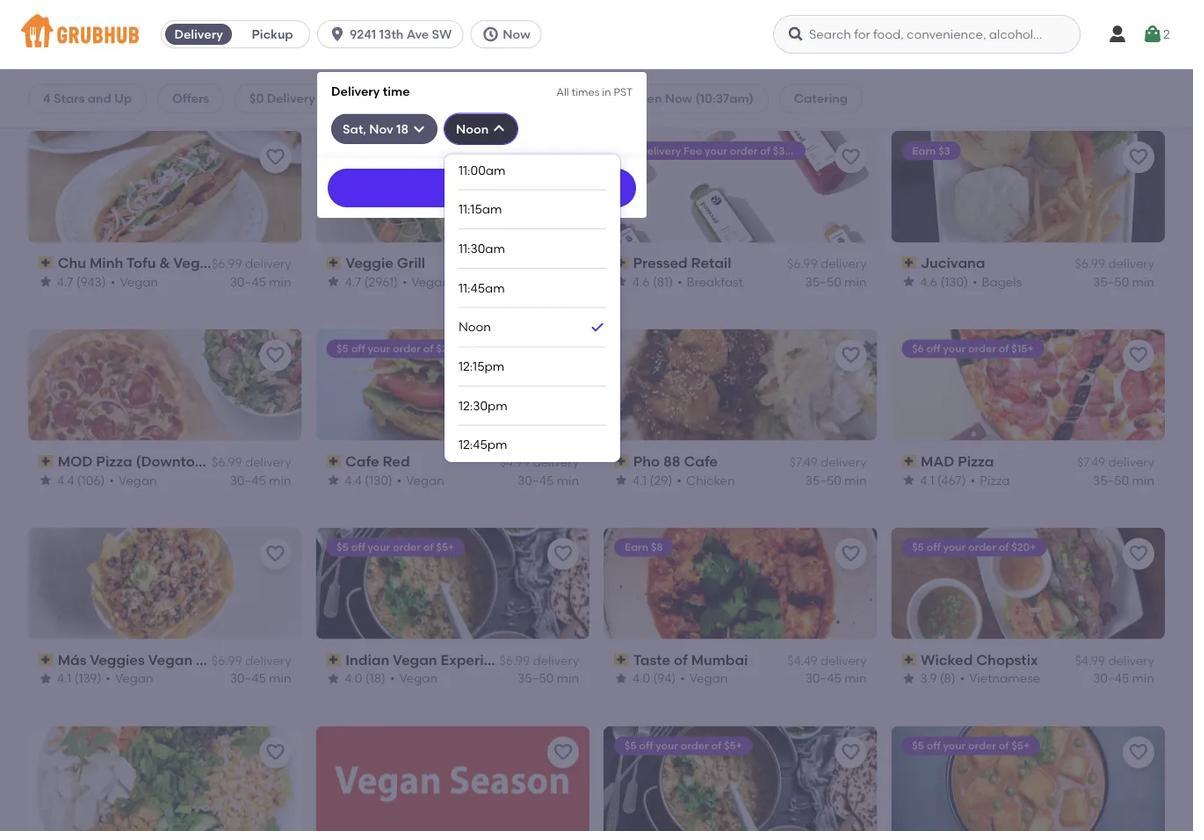 Task type: describe. For each thing, give the bounding box(es) containing it.
4.4 (130)
[[345, 473, 393, 488]]

taste of mumbai
[[633, 651, 748, 669]]

(130) for cafe red
[[365, 473, 393, 488]]

• for mad pizza
[[971, 473, 976, 488]]

pizza for mad
[[959, 453, 995, 470]]

up
[[114, 91, 132, 106]]

check icon image
[[589, 319, 607, 336]]

veggies
[[90, 651, 145, 669]]

$30+
[[773, 144, 798, 157]]

4.4 for mod pizza (downtown seattle)
[[57, 473, 74, 488]]

$5 down 3.9
[[913, 740, 925, 752]]

$0 delivery fee your order of $30+
[[625, 144, 798, 157]]

now button
[[471, 20, 549, 48]]

delivery for taste of mumbai
[[821, 653, 867, 668]]

• for pho 88 cafe
[[677, 473, 682, 488]]

your down "(8)"
[[944, 740, 966, 752]]

all
[[557, 85, 569, 98]]

$6.99 delivery for jucivana
[[1075, 256, 1155, 271]]

(130) for jucivana
[[941, 274, 969, 289]]

in
[[602, 85, 611, 98]]

order left $30+ at the right top of page
[[730, 144, 758, 157]]

tofu
[[126, 254, 156, 271]]

35–50 for pressed retail
[[806, 274, 842, 289]]

indian
[[346, 651, 390, 669]]

$15+
[[1012, 343, 1035, 355]]

pst
[[614, 85, 633, 98]]

subscription pass image for cafe red
[[327, 455, 342, 468]]

delivery for pressed retail
[[821, 256, 867, 271]]

30–45 min for más veggies vegan taqueria
[[230, 671, 291, 686]]

• vegan for chu minh tofu & vegan deli
[[111, 274, 158, 289]]

delivery for indian vegan experiment
[[533, 653, 579, 668]]

bagels
[[983, 274, 1023, 289]]

subscription pass image for mod pizza (downtown seattle)
[[39, 455, 54, 468]]

2 horizontal spatial $5+
[[1012, 740, 1031, 752]]

breakfast
[[687, 274, 744, 289]]

min for chu minh tofu & vegan deli
[[269, 274, 291, 289]]

12:30pm
[[459, 398, 508, 413]]

• pizza
[[971, 473, 1011, 488]]

$6.99 for chu minh tofu & vegan deli
[[212, 256, 242, 271]]

4.4 for cafe red
[[345, 473, 362, 488]]

order down taste of mumbai
[[681, 740, 709, 752]]

star icon image for pressed retail
[[614, 275, 628, 289]]

1 cafe from the left
[[346, 453, 380, 470]]

$6.99 delivery for pressed retail
[[788, 256, 867, 271]]

order down (2961)
[[393, 343, 421, 355]]

seattle)
[[218, 453, 273, 470]]

your down (94)
[[656, 740, 679, 752]]

star icon image for indian vegan experiment
[[327, 672, 341, 686]]

subscription pass image for jucivana
[[902, 257, 918, 269]]

chicken
[[686, 473, 735, 488]]

35–50 min for mad pizza
[[1093, 473, 1155, 488]]

más
[[58, 651, 87, 669]]

pho 88 cafe
[[633, 453, 718, 470]]

30–45 for cafe red
[[518, 473, 554, 488]]

subscription pass image for pho 88 cafe
[[614, 455, 630, 468]]

$6.99 delivery for indian vegan experiment
[[500, 653, 579, 668]]

$7.49 for pho 88 cafe
[[790, 455, 818, 470]]

min for taste of mumbai
[[845, 671, 867, 686]]

sw
[[432, 27, 452, 42]]

minh
[[90, 254, 123, 271]]

$6.99 for más veggies vegan taqueria
[[212, 653, 242, 668]]

star icon image for mad pizza
[[902, 473, 916, 487]]

pho
[[633, 453, 660, 470]]

vegan for 4.4 (106)
[[119, 473, 157, 488]]

star icon image left 4.7 (2961)
[[327, 275, 341, 289]]

mad
[[921, 453, 955, 470]]

$6.99 delivery for chu minh tofu & vegan deli
[[212, 256, 291, 271]]

deli
[[221, 254, 248, 271]]

your down 4.4 (130) on the left bottom of the page
[[368, 541, 391, 554]]

vegan for 4.7 (943)
[[120, 274, 158, 289]]

30
[[356, 91, 371, 106]]

off down 4.0 (94)
[[639, 740, 653, 752]]

(10:37am)
[[696, 91, 754, 106]]

4.7 for 4.7 (2961)
[[345, 274, 361, 289]]

$6
[[913, 343, 925, 355]]

30–45 for wicked chopstix
[[1094, 671, 1130, 686]]

$1.99 delivery
[[503, 256, 579, 271]]

(467)
[[938, 473, 967, 488]]

delivery button
[[162, 20, 236, 48]]

subscription pass image for pressed retail
[[614, 257, 630, 269]]

mumbai
[[691, 651, 748, 669]]

4.1 for más veggies vegan taqueria
[[57, 671, 71, 686]]

59
[[28, 96, 47, 115]]

min for pho 88 cafe
[[845, 473, 867, 488]]

• vegan down grill
[[403, 274, 450, 289]]

subscription pass image for indian vegan experiment
[[327, 654, 342, 666]]

nov
[[369, 121, 393, 136]]

retail
[[692, 254, 732, 271]]

chopstix
[[977, 651, 1039, 669]]

4.6 (81)
[[633, 274, 673, 289]]

4.1 (139)
[[57, 671, 101, 686]]

your down (2961)
[[368, 343, 391, 355]]

delivery for mod pizza (downtown seattle)
[[245, 455, 291, 470]]

subscription pass image for veggie grill
[[327, 257, 342, 269]]

order down • pizza
[[969, 541, 997, 554]]

4.6 for pressed retail
[[633, 274, 650, 289]]

minutes
[[374, 91, 421, 106]]

• for wicked chopstix
[[961, 671, 966, 686]]

(943)
[[76, 274, 106, 289]]

30 minutes or less
[[356, 91, 466, 106]]

earn for taste of mumbai
[[625, 541, 649, 554]]

veggie grill
[[346, 254, 426, 271]]

35–50 for pho 88 cafe
[[806, 473, 842, 488]]

vegan right indian
[[393, 651, 437, 669]]

catering
[[794, 91, 848, 106]]

mod pizza (downtown seattle)
[[58, 453, 273, 470]]

35–50 for mad pizza
[[1093, 473, 1130, 488]]

and
[[88, 91, 111, 106]]

min for mod pizza (downtown seattle)
[[269, 473, 291, 488]]

update
[[463, 181, 502, 194]]

vegan for 4.1 (139)
[[115, 671, 153, 686]]

chu minh tofu & vegan deli
[[58, 254, 248, 271]]

4.7 for 4.7 (943)
[[57, 274, 73, 289]]

open now (10:37am)
[[629, 91, 754, 106]]

• breakfast
[[678, 274, 744, 289]]

$5 down 4.0 (94)
[[625, 740, 637, 752]]

• for chu minh tofu & vegan deli
[[111, 274, 116, 289]]

mad pizza
[[921, 453, 995, 470]]

$4.99 delivery for cafe red
[[500, 455, 579, 470]]

min for pressed retail
[[845, 274, 867, 289]]

wicked chopstix
[[921, 651, 1039, 669]]

13th
[[379, 27, 404, 42]]

earn $8
[[625, 541, 663, 554]]

• down grill
[[403, 274, 407, 289]]

4.7 (943)
[[57, 274, 106, 289]]

4
[[43, 91, 51, 106]]

(81)
[[653, 274, 673, 289]]

pressed retail
[[633, 254, 732, 271]]

12:45pm
[[459, 437, 508, 452]]

ave
[[407, 27, 429, 42]]

$8
[[651, 541, 663, 554]]

más veggies vegan taqueria
[[58, 651, 257, 669]]

18
[[396, 121, 409, 136]]

$4.49
[[788, 653, 818, 668]]

svg image inside "2" button
[[1143, 24, 1164, 45]]

11:45am
[[459, 280, 505, 295]]

$6.99 for jucivana
[[1075, 256, 1106, 271]]

(29)
[[650, 473, 673, 488]]

star icon image for pho 88 cafe
[[614, 473, 628, 487]]

$6.99 for mod pizza (downtown seattle)
[[212, 455, 242, 470]]

35–50 for indian vegan experiment
[[518, 671, 554, 686]]

(139)
[[74, 671, 101, 686]]

$0 delivery
[[250, 91, 316, 106]]

your right the $6
[[944, 343, 966, 355]]

88
[[664, 453, 681, 470]]

vegan right &
[[173, 254, 218, 271]]

your right the fee
[[705, 144, 728, 157]]

$5 for wicked chopstix
[[913, 541, 925, 554]]

min for wicked chopstix
[[1133, 671, 1155, 686]]

svg image inside 9241 13th ave sw button
[[329, 25, 346, 43]]

vegan for 4.7 (2961)
[[412, 274, 450, 289]]

delivery inside delivery button
[[174, 27, 223, 42]]

delivery for pho 88 cafe
[[821, 455, 867, 470]]

results
[[51, 96, 103, 115]]

4.0 (94)
[[633, 671, 676, 686]]

2 cafe from the left
[[684, 453, 718, 470]]

vegan for 4.0 (94)
[[690, 671, 728, 686]]

svg image inside now button
[[482, 25, 500, 43]]

cafe red
[[346, 453, 410, 470]]

sat, nov 18
[[343, 121, 409, 136]]



Task type: locate. For each thing, give the bounding box(es) containing it.
star icon image for jucivana
[[902, 275, 916, 289]]

procee
[[1157, 523, 1194, 538]]

1 horizontal spatial 4.1
[[633, 473, 647, 488]]

59 results
[[28, 96, 103, 115]]

main navigation navigation
[[0, 0, 1194, 832]]

or
[[424, 91, 437, 106]]

min for más veggies vegan taqueria
[[269, 671, 291, 686]]

0 horizontal spatial cafe
[[346, 453, 380, 470]]

$20+ for cafe red
[[437, 343, 461, 355]]

4.6 (130)
[[921, 274, 969, 289]]

0 horizontal spatial (130)
[[365, 473, 393, 488]]

save this restaurant image
[[841, 147, 862, 168], [553, 345, 574, 366], [265, 544, 286, 565], [841, 544, 862, 565], [1129, 544, 1150, 565], [553, 742, 574, 763], [841, 742, 862, 763]]

1 $7.49 delivery from the left
[[790, 455, 867, 470]]

(downtown
[[136, 453, 215, 470]]

1 horizontal spatial 4.0
[[633, 671, 651, 686]]

• for indian vegan experiment
[[390, 671, 395, 686]]

&
[[159, 254, 170, 271]]

• vegan for mod pizza (downtown seattle)
[[109, 473, 157, 488]]

vietnamese
[[970, 671, 1041, 686]]

star icon image for cafe red
[[327, 473, 341, 487]]

0 horizontal spatial $5 off your order of $5+
[[337, 541, 455, 554]]

$6.99 for indian vegan experiment
[[500, 653, 530, 668]]

• left bagels
[[973, 274, 978, 289]]

subscription pass image left taste
[[614, 654, 630, 666]]

earn left $3 at the right top
[[913, 144, 937, 157]]

4.4
[[57, 473, 74, 488], [345, 473, 362, 488]]

$5 off your order of $5+ down 4.4 (130) on the left bottom of the page
[[337, 541, 455, 554]]

30–45
[[230, 274, 266, 289], [230, 473, 266, 488], [518, 473, 554, 488], [230, 671, 266, 686], [806, 671, 842, 686], [1094, 671, 1130, 686]]

off for wicked
[[927, 541, 941, 554]]

0 vertical spatial (130)
[[941, 274, 969, 289]]

30–45 min for mod pizza (downtown seattle)
[[230, 473, 291, 488]]

1 horizontal spatial $7.49
[[1078, 455, 1106, 470]]

delivery for más veggies vegan taqueria
[[245, 653, 291, 668]]

$6.99 delivery for mod pizza (downtown seattle)
[[212, 455, 291, 470]]

2 $7.49 from the left
[[1078, 455, 1106, 470]]

11:15am
[[459, 202, 502, 217]]

$4.99
[[500, 455, 530, 470], [1076, 653, 1106, 668]]

3.9
[[921, 671, 938, 686]]

$5 off your order of $5+ down (94)
[[625, 740, 743, 752]]

star icon image left '4.6 (130)' on the right of the page
[[902, 275, 916, 289]]

cafe up 4.4 (130) on the left bottom of the page
[[346, 453, 380, 470]]

stars
[[54, 91, 85, 106]]

1 4.6 from the left
[[633, 274, 650, 289]]

svg image
[[1143, 24, 1164, 45], [482, 25, 500, 43], [412, 122, 426, 136], [492, 122, 506, 136]]

4.7
[[57, 274, 73, 289], [345, 274, 361, 289]]

1 4.7 from the left
[[57, 274, 73, 289]]

pizza for •
[[980, 473, 1011, 488]]

4.1 down pho
[[633, 473, 647, 488]]

0 horizontal spatial 4.7
[[57, 274, 73, 289]]

2 horizontal spatial $5 off your order of $5+
[[913, 740, 1031, 752]]

9241 13th ave sw button
[[317, 20, 471, 48]]

grubhub+
[[528, 91, 589, 106]]

• for mod pizza (downtown seattle)
[[109, 473, 114, 488]]

save this restaurant image
[[265, 147, 286, 168], [553, 147, 574, 168], [1129, 147, 1150, 168], [265, 345, 286, 366], [841, 345, 862, 366], [1129, 345, 1150, 366], [553, 544, 574, 565], [265, 742, 286, 763], [1129, 742, 1150, 763]]

0 horizontal spatial now
[[503, 27, 531, 42]]

$0 for $0 delivery fee your order of $30+
[[625, 144, 637, 157]]

4.0 for taste of mumbai
[[633, 671, 651, 686]]

off down 4.4 (130) on the left bottom of the page
[[352, 541, 366, 554]]

30–45 min
[[230, 274, 291, 289], [230, 473, 291, 488], [518, 473, 579, 488], [230, 671, 291, 686], [806, 671, 867, 686], [1094, 671, 1155, 686]]

delivery down pickup
[[267, 91, 316, 106]]

1 horizontal spatial 4.4
[[345, 473, 362, 488]]

less
[[440, 91, 466, 106]]

• right (106)
[[109, 473, 114, 488]]

delivery for veggie grill
[[533, 256, 579, 271]]

off right the $6
[[927, 343, 941, 355]]

2 4.0 from the left
[[633, 671, 651, 686]]

(94)
[[654, 671, 676, 686]]

$5 off your order of $20+ down • pizza
[[913, 541, 1037, 554]]

0 horizontal spatial $20+
[[437, 343, 461, 355]]

3.9 (8)
[[921, 671, 956, 686]]

$1.99
[[503, 256, 530, 271]]

• vegan
[[111, 274, 158, 289], [403, 274, 450, 289], [109, 473, 157, 488], [397, 473, 445, 488], [106, 671, 153, 686], [390, 671, 438, 686], [681, 671, 728, 686]]

1 horizontal spatial $4.99
[[1076, 653, 1106, 668]]

delivery up offers
[[174, 27, 223, 42]]

$7.49 delivery for mad pizza
[[1078, 455, 1155, 470]]

$4.99 for cafe red
[[500, 455, 530, 470]]

• vegan for taste of mumbai
[[681, 671, 728, 686]]

all times in pst
[[557, 85, 633, 98]]

4.1 (467)
[[921, 473, 967, 488]]

0 vertical spatial $0
[[250, 91, 264, 106]]

pizza for mod
[[96, 453, 132, 470]]

0 horizontal spatial svg image
[[329, 25, 346, 43]]

2 button
[[1143, 18, 1171, 50]]

indian vegan experiment
[[346, 651, 520, 669]]

subscription pass image left cafe red
[[327, 455, 342, 468]]

vegan down red
[[407, 473, 445, 488]]

• chicken
[[677, 473, 735, 488]]

12:15pm
[[459, 359, 505, 374]]

(8)
[[941, 671, 956, 686]]

$5 off your order of $20+ for red
[[337, 343, 461, 355]]

$7.49 delivery for pho 88 cafe
[[790, 455, 867, 470]]

2 $7.49 delivery from the left
[[1078, 455, 1155, 470]]

$4.99 delivery
[[500, 455, 579, 470], [1076, 653, 1155, 668]]

• vegan for cafe red
[[397, 473, 445, 488]]

30–45 for más veggies vegan taqueria
[[230, 671, 266, 686]]

star icon image left 4.1 (467)
[[902, 473, 916, 487]]

delivery for cafe red
[[533, 455, 579, 470]]

1 vertical spatial now
[[665, 91, 693, 106]]

0 horizontal spatial $0
[[250, 91, 264, 106]]

4.4 down mod
[[57, 473, 74, 488]]

• vietnamese
[[961, 671, 1041, 686]]

noon inside option
[[459, 320, 491, 335]]

0 vertical spatial $20+
[[437, 343, 461, 355]]

• right "(8)"
[[961, 671, 966, 686]]

delivery up sat,
[[331, 84, 380, 98]]

11:00am
[[459, 163, 506, 178]]

1 vertical spatial earn
[[625, 541, 649, 554]]

0 vertical spatial now
[[503, 27, 531, 42]]

subscription pass image left veggie
[[327, 257, 342, 269]]

30–45 for taste of mumbai
[[806, 671, 842, 686]]

earn for jucivana
[[913, 144, 937, 157]]

$5 down 4.1 (467)
[[913, 541, 925, 554]]

1 vertical spatial (130)
[[365, 473, 393, 488]]

4.7 down chu
[[57, 274, 73, 289]]

1 horizontal spatial (130)
[[941, 274, 969, 289]]

noon option
[[459, 308, 607, 348]]

• for más veggies vegan taqueria
[[106, 671, 111, 686]]

subscription pass image left mod
[[39, 455, 54, 468]]

1 vertical spatial $4.99
[[1076, 653, 1106, 668]]

vegan
[[173, 254, 218, 271], [120, 274, 158, 289], [412, 274, 450, 289], [119, 473, 157, 488], [407, 473, 445, 488], [148, 651, 193, 669], [393, 651, 437, 669], [115, 671, 153, 686], [400, 671, 438, 686], [690, 671, 728, 686]]

4.0 for indian vegan experiment
[[345, 671, 363, 686]]

$4.49 delivery
[[788, 653, 867, 668]]

time
[[383, 84, 410, 98]]

subscription pass image left pressed
[[614, 257, 630, 269]]

$20+ for wicked chopstix
[[1012, 541, 1037, 554]]

1 horizontal spatial now
[[665, 91, 693, 106]]

• right (81)
[[678, 274, 683, 289]]

30–45 for chu minh tofu & vegan deli
[[230, 274, 266, 289]]

star icon image left "4.1 (139)"
[[39, 672, 53, 686]]

$7.49 delivery
[[790, 455, 867, 470], [1078, 455, 1155, 470]]

now
[[503, 27, 531, 42], [665, 91, 693, 106]]

earn left "$8"
[[625, 541, 649, 554]]

• for jucivana
[[973, 274, 978, 289]]

star icon image left 4.0 (94)
[[614, 672, 628, 686]]

$5 for cafe red
[[337, 343, 349, 355]]

0 vertical spatial $4.99
[[500, 455, 530, 470]]

2 4.4 from the left
[[345, 473, 362, 488]]

1 horizontal spatial cafe
[[684, 453, 718, 470]]

subscription pass image
[[327, 257, 342, 269], [614, 257, 630, 269], [902, 257, 918, 269], [39, 455, 54, 468], [614, 455, 630, 468], [902, 455, 918, 468], [327, 654, 342, 666], [614, 654, 630, 666]]

$5
[[337, 343, 349, 355], [337, 541, 349, 554], [913, 541, 925, 554], [625, 740, 637, 752], [913, 740, 925, 752]]

0 horizontal spatial 4.0
[[345, 671, 363, 686]]

noon up the '12:15pm'
[[459, 320, 491, 335]]

• for pressed retail
[[678, 274, 683, 289]]

$6.99
[[212, 256, 242, 271], [788, 256, 818, 271], [1075, 256, 1106, 271], [212, 455, 242, 470], [212, 653, 242, 668], [500, 653, 530, 668]]

• vegan down veggies
[[106, 671, 153, 686]]

now inside now button
[[503, 27, 531, 42]]

1 horizontal spatial $4.99 delivery
[[1076, 653, 1155, 668]]

0 horizontal spatial 4.4
[[57, 473, 74, 488]]

0 horizontal spatial $7.49 delivery
[[790, 455, 867, 470]]

1 horizontal spatial 4.7
[[345, 274, 361, 289]]

1 vertical spatial noon
[[459, 320, 491, 335]]

taqueria
[[196, 651, 257, 669]]

$5+
[[437, 541, 455, 554], [724, 740, 743, 752], [1012, 740, 1031, 752]]

0 horizontal spatial earn
[[625, 541, 649, 554]]

off for mad
[[927, 343, 941, 355]]

$7.49 for mad pizza
[[1078, 455, 1106, 470]]

4.1 down "más"
[[57, 671, 71, 686]]

min for mad pizza
[[1133, 473, 1155, 488]]

(130) down cafe red
[[365, 473, 393, 488]]

1 horizontal spatial $7.49 delivery
[[1078, 455, 1155, 470]]

now right sw at top left
[[503, 27, 531, 42]]

taste
[[633, 651, 671, 669]]

0 vertical spatial $5 off your order of $20+
[[337, 343, 461, 355]]

vegan down tofu
[[120, 274, 158, 289]]

$4.99 right chopstix
[[1076, 653, 1106, 668]]

subscription pass image left jucivana
[[902, 257, 918, 269]]

$0 down open
[[625, 144, 637, 157]]

times
[[572, 85, 600, 98]]

(130)
[[941, 274, 969, 289], [365, 473, 393, 488]]

vegan down grill
[[412, 274, 450, 289]]

subscription pass image left wicked
[[902, 654, 918, 666]]

1 svg image from the left
[[329, 25, 346, 43]]

star icon image left the 4.7 (943)
[[39, 275, 53, 289]]

your down the (467)
[[944, 541, 966, 554]]

pizza up • pizza
[[959, 453, 995, 470]]

sat,
[[343, 121, 366, 136]]

$5 down 4.7 (2961)
[[337, 343, 349, 355]]

2 4.6 from the left
[[921, 274, 938, 289]]

vegan for 4.0 (18)
[[400, 671, 438, 686]]

4.6 for jucivana
[[921, 274, 938, 289]]

subscription pass image for wicked chopstix
[[902, 654, 918, 666]]

1 horizontal spatial svg image
[[788, 25, 805, 43]]

1 horizontal spatial $5 off your order of $20+
[[913, 541, 1037, 554]]

subscription pass image for chu minh tofu & vegan deli
[[39, 257, 54, 269]]

30–45 min for wicked chopstix
[[1094, 671, 1155, 686]]

• right (94)
[[681, 671, 685, 686]]

•
[[111, 274, 116, 289], [403, 274, 407, 289], [678, 274, 683, 289], [973, 274, 978, 289], [109, 473, 114, 488], [397, 473, 402, 488], [677, 473, 682, 488], [971, 473, 976, 488], [106, 671, 111, 686], [390, 671, 395, 686], [681, 671, 685, 686], [961, 671, 966, 686]]

1 horizontal spatial $20+
[[1012, 541, 1037, 554]]

red
[[383, 453, 410, 470]]

$4.99 down 12:45pm
[[500, 455, 530, 470]]

open
[[629, 91, 662, 106]]

1 vertical spatial $4.99 delivery
[[1076, 653, 1155, 668]]

0 horizontal spatial 4.1
[[57, 671, 71, 686]]

order down the "• vietnamese"
[[969, 740, 997, 752]]

$0 for $0 delivery
[[250, 91, 264, 106]]

star icon image
[[39, 275, 53, 289], [327, 275, 341, 289], [614, 275, 628, 289], [902, 275, 916, 289], [39, 473, 53, 487], [327, 473, 341, 487], [614, 473, 628, 487], [902, 473, 916, 487], [39, 672, 53, 686], [327, 672, 341, 686], [614, 672, 628, 686], [902, 672, 916, 686]]

(106)
[[77, 473, 105, 488]]

delivery
[[174, 27, 223, 42], [331, 84, 380, 98], [267, 91, 316, 106], [640, 144, 681, 157]]

$5 off your order of $5+
[[337, 541, 455, 554], [625, 740, 743, 752], [913, 740, 1031, 752]]

• right (18)
[[390, 671, 395, 686]]

35–50 min for pressed retail
[[806, 274, 867, 289]]

• vegan down taste of mumbai
[[681, 671, 728, 686]]

0 horizontal spatial $4.99 delivery
[[500, 455, 579, 470]]

subscription pass image for más veggies vegan taqueria
[[39, 654, 54, 666]]

0 horizontal spatial $5+
[[437, 541, 455, 554]]

svg image up catering
[[788, 25, 805, 43]]

1 $7.49 from the left
[[790, 455, 818, 470]]

$6 off your order of $15+
[[913, 343, 1035, 355]]

0 horizontal spatial $7.49
[[790, 455, 818, 470]]

experiment
[[441, 651, 520, 669]]

4.6 down jucivana
[[921, 274, 938, 289]]

0 horizontal spatial 4.6
[[633, 274, 650, 289]]

35–50 min
[[806, 274, 867, 289], [1093, 274, 1155, 289], [806, 473, 867, 488], [1093, 473, 1155, 488], [518, 671, 579, 686]]

delivery left the fee
[[640, 144, 681, 157]]

subscription pass image left mad
[[902, 455, 918, 468]]

$5 off your order of $5+ down "(8)"
[[913, 740, 1031, 752]]

offers
[[172, 91, 209, 106]]

1 horizontal spatial $5+
[[724, 740, 743, 752]]

subscription pass image left indian
[[327, 654, 342, 666]]

• vegan down tofu
[[111, 274, 158, 289]]

earn $3
[[913, 144, 951, 157]]

delivery for mad pizza
[[1109, 455, 1155, 470]]

star icon image left 4.1 (29)
[[614, 473, 628, 487]]

subscription pass image left pho
[[614, 455, 630, 468]]

35–50 min for jucivana
[[1093, 274, 1155, 289]]

cafe up "• chicken"
[[684, 453, 718, 470]]

$5 off your order of $20+ down (2961)
[[337, 343, 461, 355]]

subscription pass image left "más"
[[39, 654, 54, 666]]

• right the (467)
[[971, 473, 976, 488]]

pizza down mad pizza
[[980, 473, 1011, 488]]

1 horizontal spatial earn
[[913, 144, 937, 157]]

4.1 for mad pizza
[[921, 473, 935, 488]]

0 vertical spatial earn
[[913, 144, 937, 157]]

pizza up (106)
[[96, 453, 132, 470]]

1 vertical spatial $5 off your order of $20+
[[913, 541, 1037, 554]]

4.7 down veggie
[[345, 274, 361, 289]]

min for cafe red
[[557, 473, 579, 488]]

jucivana
[[921, 254, 986, 271]]

off down '3.9 (8)' at the right bottom
[[927, 740, 941, 752]]

35–50 min for pho 88 cafe
[[806, 473, 867, 488]]

4.0
[[345, 671, 363, 686], [633, 671, 651, 686]]

2 4.7 from the left
[[345, 274, 361, 289]]

4.1 for pho 88 cafe
[[633, 473, 647, 488]]

vegan down veggies
[[115, 671, 153, 686]]

• down red
[[397, 473, 402, 488]]

• vegan down mod pizza (downtown seattle)
[[109, 473, 157, 488]]

off down 4.7 (2961)
[[352, 343, 366, 355]]

$0 right offers
[[250, 91, 264, 106]]

$5 off your order of $20+
[[337, 343, 461, 355], [913, 541, 1037, 554]]

1 horizontal spatial $5 off your order of $5+
[[625, 740, 743, 752]]

30–45 min for cafe red
[[518, 473, 579, 488]]

• right the (139)
[[106, 671, 111, 686]]

0 horizontal spatial $4.99
[[500, 455, 530, 470]]

vegan down mod pizza (downtown seattle)
[[119, 473, 157, 488]]

1 vertical spatial $20+
[[1012, 541, 1037, 554]]

35–50 for jucivana
[[1093, 274, 1130, 289]]

2 svg image from the left
[[788, 25, 805, 43]]

$4.99 for wicked chopstix
[[1076, 653, 1106, 668]]

• down minh
[[111, 274, 116, 289]]

• for taste of mumbai
[[681, 671, 685, 686]]

$5 off your order of $20+ for chopstix
[[913, 541, 1037, 554]]

• vegan for indian vegan experiment
[[390, 671, 438, 686]]

order down red
[[393, 541, 421, 554]]

star icon image left 4.6 (81)
[[614, 275, 628, 289]]

subscription pass image for taste of mumbai
[[614, 654, 630, 666]]

1 4.4 from the left
[[57, 473, 74, 488]]

vegan right veggies
[[148, 651, 193, 669]]

$6.99 delivery for más veggies vegan taqueria
[[212, 653, 291, 668]]

svg image
[[329, 25, 346, 43], [788, 25, 805, 43]]

vegan down mumbai
[[690, 671, 728, 686]]

1 horizontal spatial $0
[[625, 144, 637, 157]]

11:30am
[[459, 241, 505, 256]]

subscription pass image
[[39, 257, 54, 269], [327, 455, 342, 468], [39, 654, 54, 666], [902, 654, 918, 666]]

1 4.0 from the left
[[345, 671, 363, 686]]

0 vertical spatial $4.99 delivery
[[500, 455, 579, 470]]

1 vertical spatial $0
[[625, 144, 637, 157]]

off for cafe
[[352, 343, 366, 355]]

9241 13th ave sw
[[350, 27, 452, 42]]

chu
[[58, 254, 86, 271]]

$4.99 delivery for wicked chopstix
[[1076, 653, 1155, 668]]

4.4 down cafe red
[[345, 473, 362, 488]]

1 horizontal spatial 4.6
[[921, 274, 938, 289]]

$3
[[939, 144, 951, 157]]

delivery for wicked chopstix
[[1109, 653, 1155, 668]]

min for indian vegan experiment
[[557, 671, 579, 686]]

delivery time
[[331, 84, 410, 98]]

star icon image left 3.9
[[902, 672, 916, 686]]

delivery
[[245, 256, 291, 271], [533, 256, 579, 271], [821, 256, 867, 271], [1109, 256, 1155, 271], [245, 455, 291, 470], [533, 455, 579, 470], [821, 455, 867, 470], [1109, 455, 1155, 470], [245, 653, 291, 668], [533, 653, 579, 668], [821, 653, 867, 668], [1109, 653, 1155, 668]]

• vegan down red
[[397, 473, 445, 488]]

star icon image for más veggies vegan taqueria
[[39, 672, 53, 686]]

0 vertical spatial noon
[[456, 121, 489, 136]]

delivery for jucivana
[[1109, 256, 1155, 271]]

$5 for indian vegan experiment
[[337, 541, 349, 554]]

noon
[[456, 121, 489, 136], [459, 320, 491, 335]]

order left the "$15+"
[[969, 343, 997, 355]]

2 horizontal spatial 4.1
[[921, 473, 935, 488]]

svg image left 9241
[[329, 25, 346, 43]]

(2961)
[[364, 274, 398, 289]]

0 horizontal spatial $5 off your order of $20+
[[337, 343, 461, 355]]

• vegan down indian vegan experiment
[[390, 671, 438, 686]]

delivery for chu minh tofu & vegan deli
[[245, 256, 291, 271]]

4.0 left (18)
[[345, 671, 363, 686]]

veggie
[[346, 254, 394, 271]]



Task type: vqa. For each thing, say whether or not it's contained in the screenshot.
1
no



